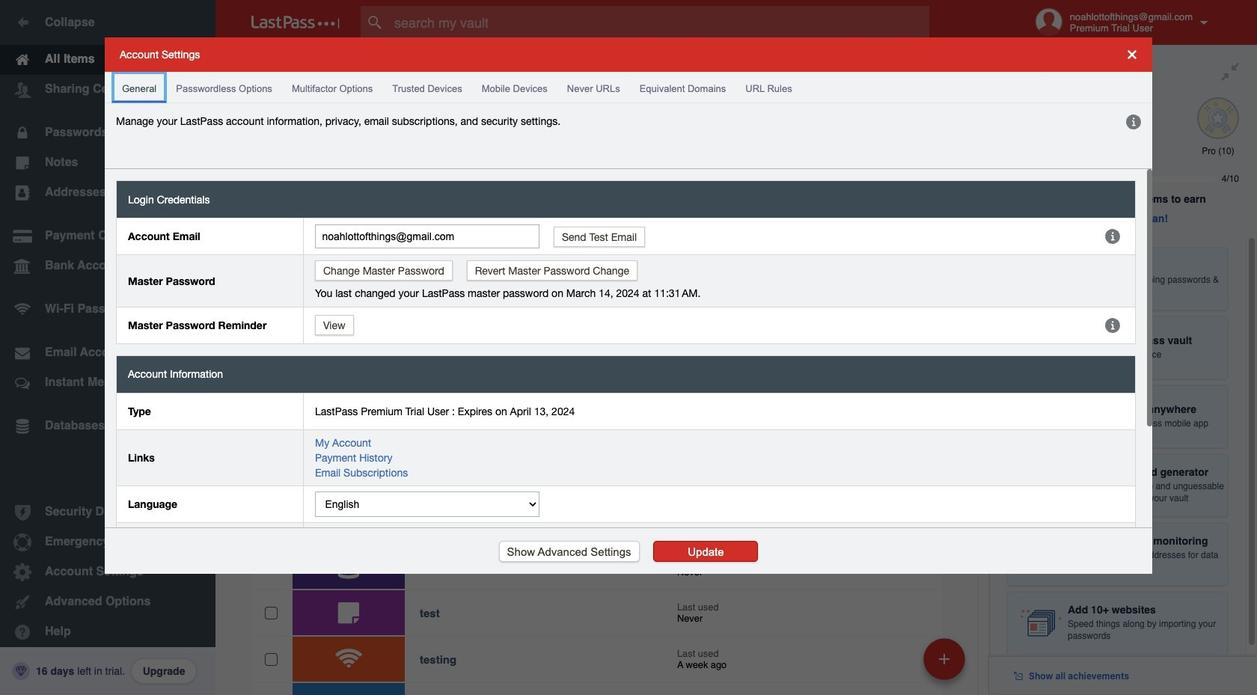 Task type: describe. For each thing, give the bounding box(es) containing it.
vault options navigation
[[216, 45, 989, 90]]

lastpass image
[[251, 16, 340, 29]]

search my vault text field
[[361, 6, 959, 39]]



Task type: locate. For each thing, give the bounding box(es) containing it.
new item navigation
[[918, 634, 974, 695]]

new item image
[[939, 654, 950, 664]]

Search search field
[[361, 6, 959, 39]]

main navigation navigation
[[0, 0, 216, 695]]



Task type: vqa. For each thing, say whether or not it's contained in the screenshot.
caret right ICON
no



